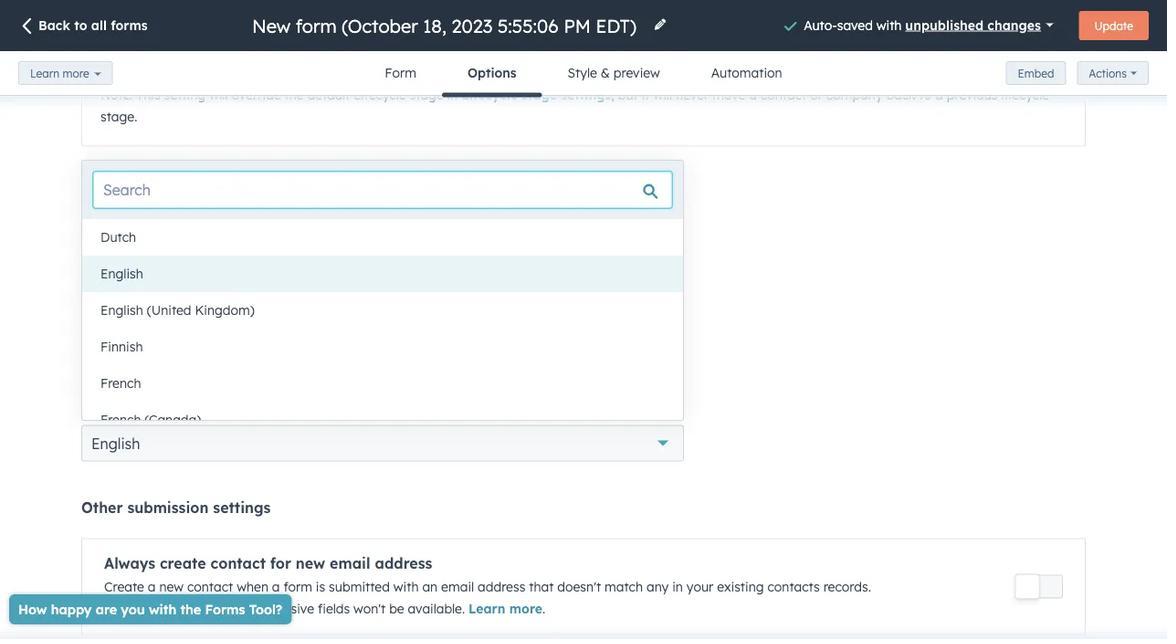 Task type: describe. For each thing, give the bounding box(es) containing it.
with inside create a new contact when a form is submitted with an email address that doesn't match any in your existing contacts records. when this is turned on, progressive fields won't be available.
[[393, 578, 419, 594]]

lifecycle
[[1001, 86, 1049, 102]]

all
[[91, 17, 107, 33]]

note:
[[100, 86, 133, 102]]

funkytownclown1@gmail.com
[[98, 329, 261, 343]]

an
[[422, 578, 438, 594]]

it
[[642, 86, 650, 102]]

submitted
[[329, 578, 390, 594]]

0 vertical spatial address
[[375, 554, 432, 572]]

a left form
[[272, 578, 280, 594]]

contact inside , but it will never move a contact or company back to a previous lifecycle stage.
[[761, 86, 807, 102]]

back to all forms
[[38, 17, 148, 33]]

style & preview button
[[542, 51, 686, 95]]

finnish button
[[82, 329, 683, 365]]

options
[[158, 192, 212, 211]]

form
[[284, 578, 312, 594]]

back to all forms link
[[18, 17, 148, 37]]

other submission settings
[[81, 498, 271, 516]]

this
[[142, 600, 163, 616]]

kingdom)
[[195, 302, 255, 318]]

1 lifecycle from the left
[[354, 86, 406, 102]]

progressive
[[245, 600, 314, 616]]

will for setting
[[209, 86, 228, 102]]

0 vertical spatial is
[[316, 578, 325, 594]]

contact inside create a new contact when a form is submitted with an email address that doesn't match any in your existing contacts records. when this is turned on, progressive fields won't be available.
[[187, 578, 233, 594]]

unpublished changes
[[905, 17, 1041, 33]]

english inside english button
[[100, 266, 143, 282]]

but
[[618, 86, 638, 102]]

submission for email
[[149, 223, 226, 242]]

form and error message language
[[81, 400, 336, 419]]

fields
[[318, 600, 350, 616]]

automation
[[711, 65, 782, 81]]

on,
[[223, 600, 241, 616]]

.
[[542, 600, 545, 616]]

lifecycle stage settings link
[[461, 86, 611, 102]]

style
[[568, 65, 597, 81]]

update button
[[1079, 11, 1149, 40]]

saved
[[837, 17, 873, 33]]

email inside create a new contact when a form is submitted with an email address that doesn't match any in your existing contacts records. when this is turned on, progressive fields won't be available.
[[441, 578, 474, 594]]

other
[[81, 498, 123, 516]]

turned
[[180, 600, 219, 616]]

embed button
[[1006, 61, 1066, 85]]

that
[[529, 578, 554, 594]]

language
[[267, 400, 336, 419]]

learn more link
[[469, 600, 542, 616]]

french for french
[[100, 375, 141, 391]]

back
[[38, 17, 70, 33]]

send submission notifications to
[[81, 293, 319, 311]]

your
[[687, 578, 714, 594]]

create a new contact when a form is submitted with an email address that doesn't match any in your existing contacts records. when this is turned on, progressive fields won't be available.
[[104, 578, 871, 616]]

submission for settings
[[127, 498, 209, 516]]

, but it will never move a contact or company back to a previous lifecycle stage.
[[100, 86, 1049, 124]]

(canada)
[[145, 412, 201, 428]]

send for send submission email notifications to the contact's owner.
[[111, 223, 145, 242]]

dutch
[[100, 229, 136, 245]]

french (canada) button
[[82, 402, 683, 438]]

actions button
[[1077, 61, 1149, 85]]

1 horizontal spatial settings
[[561, 86, 611, 102]]

when
[[237, 578, 268, 594]]

auto-
[[804, 17, 837, 33]]

setting
[[164, 86, 206, 102]]

french for french (canada)
[[100, 412, 141, 428]]

options
[[468, 65, 517, 81]]

style & preview
[[568, 65, 660, 81]]

contacts
[[768, 578, 820, 594]]

update
[[1095, 19, 1133, 32]]

1 horizontal spatial email
[[330, 554, 370, 572]]

1 stage from the left
[[410, 86, 444, 102]]

doesn't
[[557, 578, 601, 594]]

more for learn more .
[[509, 600, 542, 616]]

learn for learn more
[[30, 66, 59, 80]]

changes
[[988, 17, 1041, 33]]

error
[[157, 400, 193, 419]]

english inside 'english (united kingdom)' button
[[100, 302, 143, 318]]

won't
[[354, 600, 386, 616]]

embed
[[1018, 66, 1054, 80]]

dutch button
[[82, 219, 683, 256]]

to inside page section element
[[74, 17, 87, 33]]

form button
[[359, 51, 442, 95]]

learn more button
[[18, 61, 113, 85]]

&
[[601, 65, 610, 81]]

learn for learn more .
[[469, 600, 505, 616]]

auto-saved with
[[804, 17, 905, 33]]

contact's
[[406, 223, 469, 242]]

follow-up options
[[81, 192, 212, 211]]



Task type: vqa. For each thing, say whether or not it's contained in the screenshot.
'finnish' button on the bottom
yes



Task type: locate. For each thing, give the bounding box(es) containing it.
none field inside page section element
[[250, 13, 642, 38]]

1 french from the top
[[100, 375, 141, 391]]

None field
[[250, 13, 642, 38]]

default
[[307, 86, 350, 102]]

2 french from the top
[[100, 412, 141, 428]]

1 vertical spatial french
[[100, 412, 141, 428]]

when
[[104, 600, 138, 616]]

1 vertical spatial email
[[330, 554, 370, 572]]

previous
[[947, 86, 998, 102]]

never
[[676, 86, 709, 102]]

1 vertical spatial form
[[81, 400, 120, 419]]

match
[[605, 578, 643, 594]]

stage.
[[100, 108, 137, 124]]

notifications up funkytownclown1@gmail.com
[[208, 293, 300, 311]]

note: this setting will override the default lifecycle stage in lifecycle stage settings
[[100, 86, 611, 102]]

english button
[[81, 425, 684, 462]]

1 vertical spatial in
[[672, 578, 683, 594]]

the for override
[[285, 86, 304, 102]]

forms
[[111, 17, 148, 33]]

always create contact for new email address
[[104, 554, 432, 572]]

1 vertical spatial with
[[393, 578, 419, 594]]

the up english button on the top of page
[[380, 223, 402, 242]]

new
[[296, 554, 325, 572], [159, 578, 184, 594]]

1 vertical spatial more
[[509, 600, 542, 616]]

1 vertical spatial address
[[478, 578, 525, 594]]

options button
[[442, 51, 542, 97]]

a left previous
[[935, 86, 943, 102]]

to right "back"
[[919, 86, 932, 102]]

available.
[[408, 600, 465, 616]]

address up learn more link
[[478, 578, 525, 594]]

0 vertical spatial send
[[111, 223, 145, 242]]

0 horizontal spatial settings
[[213, 498, 271, 516]]

learn down back at left top
[[30, 66, 59, 80]]

and
[[124, 400, 152, 419]]

0 horizontal spatial lifecycle
[[354, 86, 406, 102]]

1 horizontal spatial lifecycle
[[461, 86, 518, 102]]

to down send submission email notifications to the contact's owner.
[[304, 293, 319, 311]]

or
[[810, 86, 823, 102]]

2 vertical spatial email
[[441, 578, 474, 594]]

lifecycle
[[354, 86, 406, 102], [461, 86, 518, 102]]

company
[[826, 86, 883, 102]]

english inside english dropdown button
[[91, 434, 140, 452]]

french button
[[82, 365, 683, 402]]

will for it
[[653, 86, 672, 102]]

french inside button
[[100, 375, 141, 391]]

lifecycle down options
[[461, 86, 518, 102]]

1 horizontal spatial in
[[672, 578, 683, 594]]

0 horizontal spatial with
[[393, 578, 419, 594]]

will
[[209, 86, 228, 102], [653, 86, 672, 102]]

more inside button
[[63, 66, 89, 80]]

0 horizontal spatial learn
[[30, 66, 59, 80]]

1 horizontal spatial more
[[509, 600, 542, 616]]

is right this
[[167, 600, 176, 616]]

page section element
[[0, 0, 1167, 97]]

in inside create a new contact when a form is submitted with an email address that doesn't match any in your existing contacts records. when this is turned on, progressive fields won't be available.
[[672, 578, 683, 594]]

email right an
[[441, 578, 474, 594]]

1 vertical spatial is
[[167, 600, 176, 616]]

list box containing dutch
[[82, 219, 683, 438]]

to
[[74, 17, 87, 33], [919, 86, 932, 102], [362, 223, 376, 242], [304, 293, 319, 311]]

settings down style
[[561, 86, 611, 102]]

,
[[611, 86, 615, 102]]

create
[[160, 554, 206, 572]]

(united
[[147, 302, 191, 318]]

0 vertical spatial settings
[[561, 86, 611, 102]]

1 horizontal spatial form
[[385, 65, 416, 81]]

is right form
[[316, 578, 325, 594]]

existing
[[717, 578, 764, 594]]

0 vertical spatial notifications
[[272, 223, 358, 242]]

learn inside button
[[30, 66, 59, 80]]

send for send submission notifications to
[[81, 293, 118, 311]]

more down that
[[509, 600, 542, 616]]

notifications
[[272, 223, 358, 242], [208, 293, 300, 311]]

0 horizontal spatial form
[[81, 400, 120, 419]]

submission
[[149, 223, 226, 242], [122, 293, 203, 311], [127, 498, 209, 516]]

new inside create a new contact when a form is submitted with an email address that doesn't match any in your existing contacts records. when this is turned on, progressive fields won't be available.
[[159, 578, 184, 594]]

settings up the always create contact for new email address
[[213, 498, 271, 516]]

with up be in the bottom of the page
[[393, 578, 419, 594]]

1 will from the left
[[209, 86, 228, 102]]

finnish
[[100, 339, 143, 355]]

2 vertical spatial contact
[[187, 578, 233, 594]]

1 vertical spatial send
[[81, 293, 118, 311]]

0 vertical spatial contact
[[761, 86, 807, 102]]

0 horizontal spatial is
[[167, 600, 176, 616]]

english (united kingdom)
[[100, 302, 255, 318]]

0 vertical spatial more
[[63, 66, 89, 80]]

form for form and error message language
[[81, 400, 120, 419]]

records.
[[824, 578, 871, 594]]

a up this
[[148, 578, 156, 594]]

follow-
[[81, 192, 135, 211]]

will right "setting" on the top left of page
[[209, 86, 228, 102]]

to left all
[[74, 17, 87, 33]]

new down create
[[159, 578, 184, 594]]

1 horizontal spatial address
[[478, 578, 525, 594]]

1 vertical spatial english
[[100, 302, 143, 318]]

always
[[104, 554, 155, 572]]

form for form
[[385, 65, 416, 81]]

form up note: this setting will override the default lifecycle stage in lifecycle stage settings
[[385, 65, 416, 81]]

1 vertical spatial new
[[159, 578, 184, 594]]

submission down the options
[[149, 223, 226, 242]]

navigation inside page section element
[[359, 51, 808, 97]]

up
[[135, 192, 154, 211]]

in right form button in the left of the page
[[447, 86, 458, 102]]

0 horizontal spatial email
[[230, 223, 268, 242]]

0 horizontal spatial will
[[209, 86, 228, 102]]

2 vertical spatial submission
[[127, 498, 209, 516]]

1 horizontal spatial will
[[653, 86, 672, 102]]

0 vertical spatial submission
[[149, 223, 226, 242]]

1 horizontal spatial learn
[[469, 600, 505, 616]]

contact up turned
[[187, 578, 233, 594]]

with right saved
[[877, 17, 902, 33]]

1 vertical spatial notifications
[[208, 293, 300, 311]]

2 lifecycle from the left
[[461, 86, 518, 102]]

0 vertical spatial learn
[[30, 66, 59, 80]]

email
[[230, 223, 268, 242], [330, 554, 370, 572], [441, 578, 474, 594]]

0 horizontal spatial in
[[447, 86, 458, 102]]

english down dutch
[[100, 266, 143, 282]]

1 horizontal spatial with
[[877, 17, 902, 33]]

list box
[[82, 219, 683, 438]]

contact up the when
[[211, 554, 266, 572]]

0 vertical spatial english
[[100, 266, 143, 282]]

contact left or
[[761, 86, 807, 102]]

unpublished changes button
[[905, 12, 1054, 38]]

move
[[713, 86, 746, 102]]

0 vertical spatial form
[[385, 65, 416, 81]]

a down automation
[[749, 86, 757, 102]]

english (united kingdom) button
[[82, 292, 683, 329]]

0 vertical spatial with
[[877, 17, 902, 33]]

0 vertical spatial french
[[100, 375, 141, 391]]

submission up create
[[127, 498, 209, 516]]

2 horizontal spatial email
[[441, 578, 474, 594]]

in right "any"
[[672, 578, 683, 594]]

1 horizontal spatial new
[[296, 554, 325, 572]]

0 vertical spatial in
[[447, 86, 458, 102]]

0 horizontal spatial stage
[[410, 86, 444, 102]]

french up and on the bottom of the page
[[100, 375, 141, 391]]

address up an
[[375, 554, 432, 572]]

owner.
[[473, 223, 516, 242]]

0 horizontal spatial more
[[63, 66, 89, 80]]

0 vertical spatial the
[[285, 86, 304, 102]]

2 vertical spatial english
[[91, 434, 140, 452]]

french (canada)
[[100, 412, 201, 428]]

new up form
[[296, 554, 325, 572]]

unpublished
[[905, 17, 984, 33]]

navigation containing form
[[359, 51, 808, 97]]

1 vertical spatial the
[[380, 223, 402, 242]]

stage
[[410, 86, 444, 102], [522, 86, 557, 102]]

learn right available.
[[469, 600, 505, 616]]

this
[[137, 86, 160, 102]]

more for learn more
[[63, 66, 89, 80]]

french
[[100, 375, 141, 391], [100, 412, 141, 428]]

automation button
[[686, 51, 808, 95]]

to up english button on the top of page
[[362, 223, 376, 242]]

send up finnish
[[81, 293, 118, 311]]

email up 'kingdom)'
[[230, 223, 268, 242]]

navigation
[[359, 51, 808, 97]]

0 vertical spatial email
[[230, 223, 268, 242]]

2 stage from the left
[[522, 86, 557, 102]]

english button
[[82, 256, 683, 292]]

address inside create a new contact when a form is submitted with an email address that doesn't match any in your existing contacts records. when this is turned on, progressive fields won't be available.
[[478, 578, 525, 594]]

to inside , but it will never move a contact or company back to a previous lifecycle stage.
[[919, 86, 932, 102]]

1 vertical spatial submission
[[122, 293, 203, 311]]

will right it
[[653, 86, 672, 102]]

more
[[63, 66, 89, 80], [509, 600, 542, 616]]

form left and on the bottom of the page
[[81, 400, 120, 419]]

1 horizontal spatial the
[[380, 223, 402, 242]]

address
[[375, 554, 432, 572], [478, 578, 525, 594]]

1 vertical spatial contact
[[211, 554, 266, 572]]

learn more
[[30, 66, 89, 80]]

submission up funkytownclown1@gmail.com
[[122, 293, 203, 311]]

preview
[[614, 65, 660, 81]]

submission for notifications
[[122, 293, 203, 311]]

french inside button
[[100, 412, 141, 428]]

message
[[198, 400, 262, 419]]

is
[[316, 578, 325, 594], [167, 600, 176, 616]]

2 will from the left
[[653, 86, 672, 102]]

with inside page section element
[[877, 17, 902, 33]]

settings
[[561, 86, 611, 102], [213, 498, 271, 516]]

1 vertical spatial settings
[[213, 498, 271, 516]]

send submission email notifications to the contact's owner.
[[111, 223, 521, 242]]

Search search field
[[93, 172, 672, 208]]

notifications up english button on the top of page
[[272, 223, 358, 242]]

will inside , but it will never move a contact or company back to a previous lifecycle stage.
[[653, 86, 672, 102]]

create
[[104, 578, 144, 594]]

english down and on the bottom of the page
[[91, 434, 140, 452]]

lifecycle right default
[[354, 86, 406, 102]]

1 vertical spatial learn
[[469, 600, 505, 616]]

0 horizontal spatial the
[[285, 86, 304, 102]]

for
[[270, 554, 291, 572]]

the left default
[[285, 86, 304, 102]]

be
[[389, 600, 404, 616]]

the
[[285, 86, 304, 102], [380, 223, 402, 242]]

form inside button
[[385, 65, 416, 81]]

1 horizontal spatial stage
[[522, 86, 557, 102]]

learn
[[30, 66, 59, 80], [469, 600, 505, 616]]

actions
[[1089, 66, 1127, 80]]

1 horizontal spatial is
[[316, 578, 325, 594]]

more down back to all forms link at top
[[63, 66, 89, 80]]

send down up
[[111, 223, 145, 242]]

the for to
[[380, 223, 402, 242]]

any
[[647, 578, 669, 594]]

override
[[232, 86, 281, 102]]

french left (canada)
[[100, 412, 141, 428]]

0 vertical spatial new
[[296, 554, 325, 572]]

0 horizontal spatial address
[[375, 554, 432, 572]]

english up finnish
[[100, 302, 143, 318]]

0 horizontal spatial new
[[159, 578, 184, 594]]

email up 'submitted'
[[330, 554, 370, 572]]



